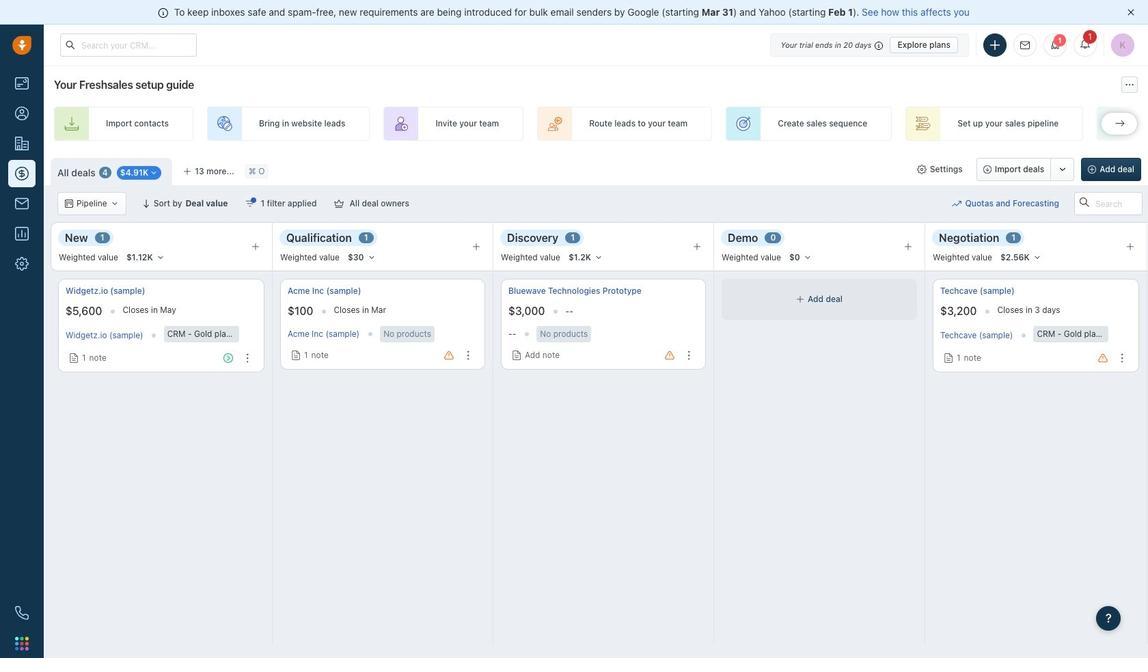 Task type: vqa. For each thing, say whether or not it's contained in the screenshot.
close icon
yes



Task type: describe. For each thing, give the bounding box(es) containing it.
phone image
[[15, 606, 29, 620]]

freshworks switcher image
[[15, 637, 29, 651]]



Task type: locate. For each thing, give the bounding box(es) containing it.
Search your CRM... text field
[[60, 34, 197, 57]]

Search field
[[1075, 192, 1143, 215]]

container_wx8msf4aqz5i3rn1 image
[[150, 169, 158, 177], [246, 199, 255, 209], [953, 199, 962, 209], [65, 200, 73, 208], [797, 295, 805, 304], [291, 351, 301, 360], [69, 354, 79, 363]]

send email image
[[1021, 41, 1030, 50]]

container_wx8msf4aqz5i3rn1 image
[[917, 165, 927, 174], [335, 199, 344, 209], [111, 200, 119, 208], [512, 351, 522, 360], [944, 354, 954, 363]]

phone element
[[8, 600, 36, 627]]

close image
[[1128, 9, 1135, 16]]

group
[[977, 158, 1075, 181]]



